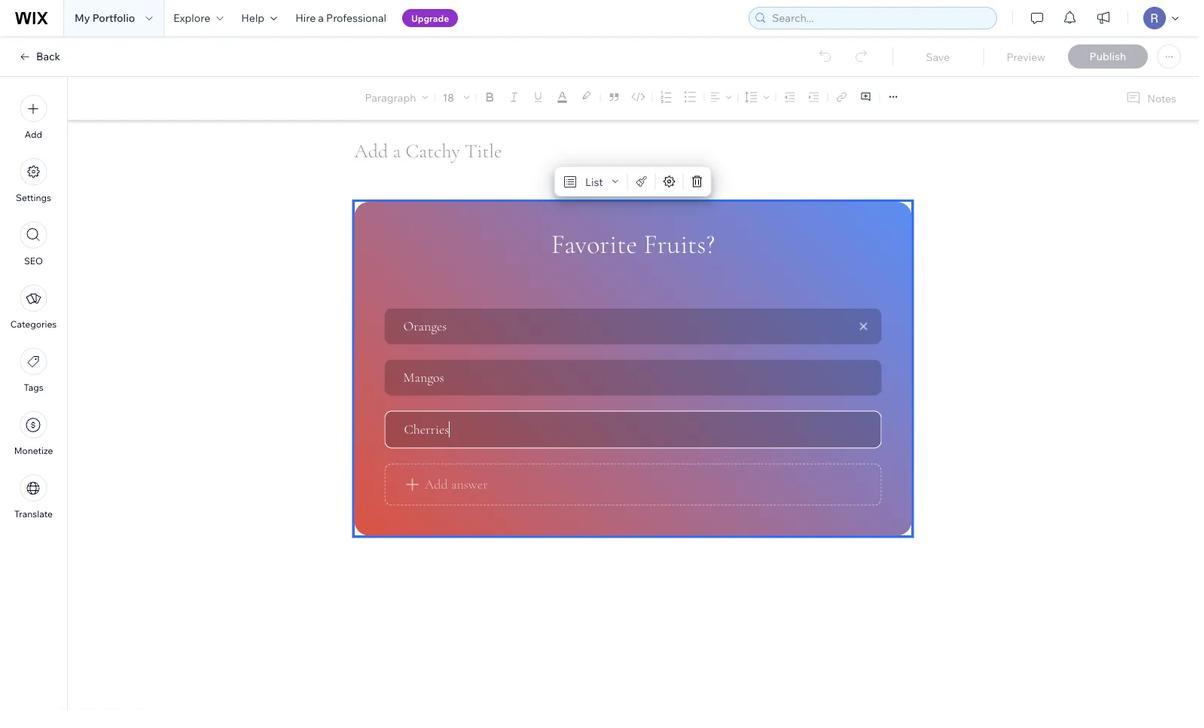 Task type: describe. For each thing, give the bounding box(es) containing it.
answer
[[451, 477, 488, 493]]

notes button
[[1121, 88, 1182, 109]]

Add a Catchy Title text field
[[355, 139, 901, 164]]

translate
[[14, 509, 53, 520]]

tags
[[24, 382, 43, 393]]

monetize
[[14, 445, 53, 457]]

translate button
[[14, 475, 53, 520]]

add answer button
[[385, 464, 882, 506]]

back button
[[18, 50, 60, 63]]

hire
[[296, 11, 316, 24]]

settings button
[[16, 158, 51, 204]]

Ask your question text field
[[385, 228, 882, 294]]

my portfolio
[[75, 11, 135, 24]]

tags button
[[20, 348, 47, 393]]

upgrade
[[412, 12, 449, 24]]

list
[[586, 175, 604, 188]]

portfolio
[[92, 11, 135, 24]]

seo button
[[20, 222, 47, 267]]

list button
[[559, 171, 625, 192]]

my
[[75, 11, 90, 24]]

explore
[[174, 11, 211, 24]]

paragraph button
[[362, 87, 431, 108]]

add answer
[[425, 477, 488, 493]]



Task type: locate. For each thing, give the bounding box(es) containing it.
add up the settings 'button'
[[25, 129, 42, 140]]

back
[[36, 50, 60, 63]]

add for add
[[25, 129, 42, 140]]

add inside button
[[425, 477, 448, 493]]

hire a professional
[[296, 11, 387, 24]]

add left the answer
[[425, 477, 448, 493]]

add for add answer
[[425, 477, 448, 493]]

hire a professional link
[[287, 0, 396, 36]]

0 horizontal spatial add
[[25, 129, 42, 140]]

seo
[[24, 256, 43, 267]]

monetize button
[[14, 412, 53, 457]]

notes
[[1148, 92, 1177, 105]]

Write an answer text field
[[385, 309, 882, 345]]

1 vertical spatial add
[[425, 477, 448, 493]]

upgrade button
[[402, 9, 458, 27]]

add button
[[20, 95, 47, 140]]

Search... field
[[768, 8, 993, 29]]

Cherries text field
[[385, 411, 882, 449]]

Write an answer text field
[[385, 360, 882, 396]]

help
[[241, 11, 265, 24]]

menu
[[0, 86, 67, 529]]

help button
[[232, 0, 287, 36]]

menu containing add
[[0, 86, 67, 529]]

categories
[[10, 319, 57, 330]]

1 horizontal spatial add
[[425, 477, 448, 493]]

a
[[318, 11, 324, 24]]

professional
[[326, 11, 387, 24]]

0 vertical spatial add
[[25, 129, 42, 140]]

add
[[25, 129, 42, 140], [425, 477, 448, 493]]

settings
[[16, 192, 51, 204]]

add inside button
[[25, 129, 42, 140]]

paragraph
[[365, 91, 416, 104]]

categories button
[[10, 285, 57, 330]]



Task type: vqa. For each thing, say whether or not it's contained in the screenshot.
Settings button
yes



